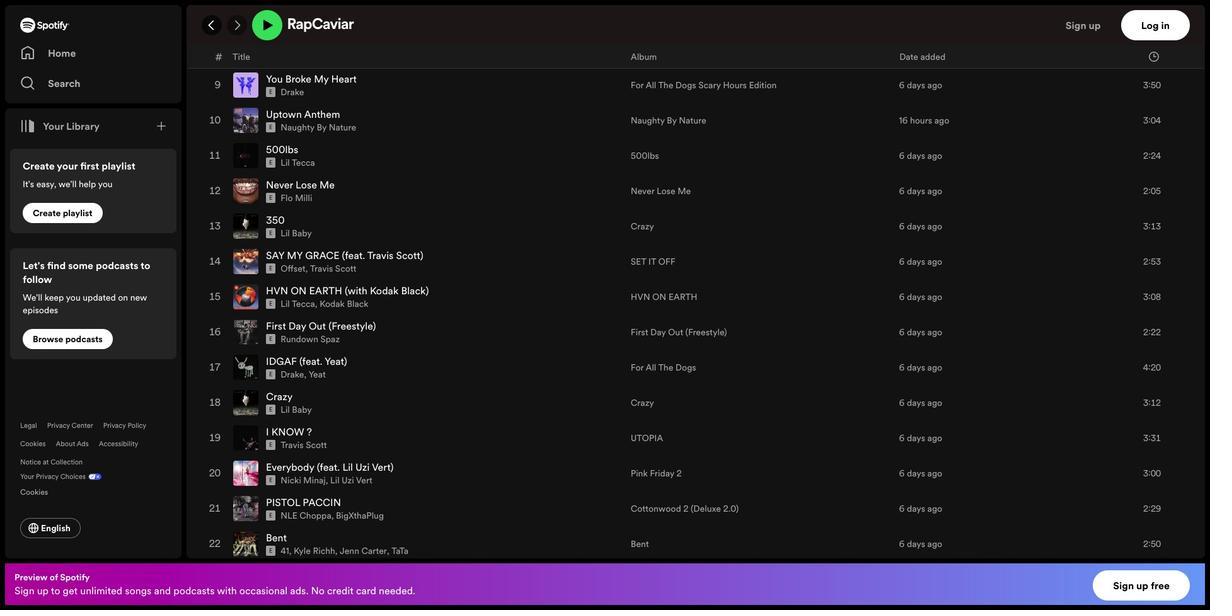 Task type: locate. For each thing, give the bounding box(es) containing it.
uzi left vert)
[[356, 461, 370, 474]]

lose for never lose me
[[657, 185, 676, 198]]

hvn on earth (with kodak black) cell
[[233, 280, 621, 314]]

lil baby link for crazy
[[281, 404, 312, 416]]

2:50
[[1144, 538, 1162, 551]]

0 horizontal spatial bigxthaplug
[[281, 15, 329, 28]]

your inside button
[[43, 119, 64, 133]]

12 6 days ago from the top
[[900, 432, 943, 445]]

drake inside you broke my heart cell
[[281, 86, 304, 99]]

for all the dogs
[[631, 362, 697, 374]]

for down first day out (freestyle)
[[631, 362, 644, 374]]

sign for sign up
[[1066, 18, 1087, 32]]

days for idgaf (feat. yeat)
[[908, 362, 926, 374]]

1 friday from the top
[[650, 44, 675, 56]]

4 days from the top
[[908, 150, 926, 162]]

create down easy,
[[33, 207, 61, 219]]

never for never lose me
[[631, 185, 655, 198]]

scott up "hvn on earth (with kodak black)" link
[[335, 262, 357, 275]]

follow
[[23, 272, 52, 286]]

on down set it off link
[[653, 291, 667, 303]]

9 6 from the top
[[900, 326, 905, 339]]

tecca for lil tecca , kodak black
[[292, 298, 315, 310]]

go forward image
[[232, 20, 242, 30]]

5 6 days ago from the top
[[900, 185, 943, 198]]

1 horizontal spatial nature
[[679, 114, 707, 127]]

cookies link up the notice
[[20, 440, 46, 449]]

privacy up 'about'
[[47, 421, 70, 431]]

travis right offset
[[310, 262, 333, 275]]

mmhmm up album
[[631, 8, 667, 21]]

13 explicit element from the top
[[266, 476, 276, 486]]

3 explicit element from the top
[[266, 122, 276, 133]]

1 horizontal spatial first
[[631, 326, 649, 339]]

1 horizontal spatial never
[[631, 185, 655, 198]]

baby inside 350 cell
[[292, 227, 312, 240]]

pink friday 2 for 3:00
[[631, 467, 682, 480]]

(feat. inside the idgaf (feat. yeat) e
[[300, 355, 323, 368]]

0 horizontal spatial scott
[[306, 439, 327, 452]]

crazy link down drake , yeat
[[266, 390, 293, 404]]

6 days from the top
[[908, 220, 926, 233]]

about ads
[[56, 440, 89, 449]]

8 6 from the top
[[900, 291, 905, 303]]

up inside preview of spotify sign up to get unlimited songs and podcasts with occasional ads. no credit card needed.
[[37, 584, 49, 598]]

explicit element inside crazy cell
[[266, 405, 276, 415]]

out for first day out (freestyle)
[[669, 326, 684, 339]]

by down "for all the dogs scary hours edition" link
[[667, 114, 677, 127]]

12 explicit element from the top
[[266, 440, 276, 450]]

first up for all the dogs link
[[631, 326, 649, 339]]

nicki minaj , lil uzi vert
[[281, 474, 373, 487]]

1 vertical spatial the
[[659, 362, 674, 374]]

sign inside preview of spotify sign up to get unlimited songs and podcasts with occasional ads. no credit card needed.
[[15, 584, 34, 598]]

1 vertical spatial cookies link
[[20, 484, 58, 498]]

vert
[[356, 474, 373, 487]]

day for first day out (freestyle) e
[[289, 319, 306, 333]]

bigxthaplug up ftcu link
[[281, 15, 329, 28]]

2 baby from the top
[[292, 404, 312, 416]]

travis scott link for ?
[[281, 439, 327, 452]]

hvn
[[266, 284, 288, 298], [631, 291, 651, 303]]

you broke my heart link
[[266, 72, 357, 86]]

the for idgaf (feat. yeat)
[[659, 362, 674, 374]]

6 days ago for first day out (freestyle)
[[900, 326, 943, 339]]

2 6 days ago from the top
[[900, 44, 943, 56]]

1 horizontal spatial 500lbs link
[[631, 150, 659, 162]]

1 horizontal spatial uzi
[[356, 461, 370, 474]]

7 e from the top
[[269, 265, 273, 273]]

1 horizontal spatial by
[[667, 114, 677, 127]]

12 days from the top
[[908, 432, 926, 445]]

6 6 from the top
[[900, 220, 905, 233]]

0 horizontal spatial never
[[266, 178, 293, 192]]

2:29
[[1144, 503, 1162, 515]]

explicit element inside pistol paccin cell
[[266, 511, 276, 521]]

6 for you broke my heart
[[900, 79, 905, 92]]

e inside uptown anthem e
[[269, 124, 273, 131]]

lil baby inside crazy cell
[[281, 404, 312, 416]]

up left free
[[1137, 579, 1149, 593]]

2:53
[[1144, 256, 1162, 268]]

0 horizontal spatial out
[[309, 319, 326, 333]]

1 horizontal spatial lose
[[657, 185, 676, 198]]

mmhmm link up album
[[631, 8, 667, 21]]

lil tecca link up rundown
[[281, 298, 315, 310]]

13 6 days ago from the top
[[900, 467, 943, 480]]

you inside let's find some podcasts to follow we'll keep you updated on new episodes
[[66, 291, 81, 304]]

10 6 days ago from the top
[[900, 362, 943, 374]]

0 horizontal spatial sign
[[15, 584, 34, 598]]

first
[[80, 159, 99, 173]]

kodak left black on the left of the page
[[320, 298, 345, 310]]

2 drake from the top
[[281, 368, 304, 381]]

lil left vert
[[343, 461, 353, 474]]

(freestyle) inside first day out (freestyle) e
[[329, 319, 376, 333]]

you for some
[[66, 291, 81, 304]]

explicit element for uptown
[[266, 122, 276, 133]]

2 lil baby link from the top
[[281, 404, 312, 416]]

1 vertical spatial podcasts
[[65, 333, 103, 346]]

5 explicit element from the top
[[266, 193, 276, 203]]

e inside i know ? e
[[269, 442, 273, 449]]

0 vertical spatial to
[[141, 259, 150, 272]]

0 vertical spatial you
[[98, 178, 113, 190]]

6 for say my grace (feat. travis scott)
[[900, 256, 905, 268]]

0 vertical spatial tecca
[[292, 157, 315, 169]]

1 vertical spatial drake link
[[281, 368, 304, 381]]

baby up the my
[[292, 227, 312, 240]]

bigxthaplug link up jenn carter link
[[336, 510, 384, 522]]

1 pink friday 2 link from the top
[[631, 44, 682, 56]]

naughty
[[631, 114, 665, 127], [281, 121, 315, 134]]

8 6 days ago from the top
[[900, 291, 943, 303]]

1 horizontal spatial naughty by nature link
[[631, 114, 707, 127]]

, inside hvn on earth (with kodak black) cell
[[315, 298, 318, 310]]

0 vertical spatial the
[[659, 79, 674, 92]]

up left 'log'
[[1090, 18, 1102, 32]]

3 6 from the top
[[900, 79, 905, 92]]

create for your
[[23, 159, 55, 173]]

9 explicit element from the top
[[266, 334, 276, 344]]

lil baby up i know ? link
[[281, 404, 312, 416]]

6 for hvn on earth (with kodak black)
[[900, 291, 905, 303]]

bent link down nle at the left of the page
[[266, 531, 287, 545]]

mmhmm cell
[[233, 0, 621, 32]]

1 horizontal spatial playlist
[[102, 159, 135, 173]]

top bar and user menu element
[[187, 5, 1206, 45]]

no
[[311, 584, 325, 598]]

3:13
[[1144, 220, 1162, 233]]

scott inside i know ? "cell"
[[306, 439, 327, 452]]

needed.
[[379, 584, 416, 598]]

on for hvn on earth
[[653, 291, 667, 303]]

rundown spaz
[[281, 333, 340, 346]]

earth up first day out (freestyle)
[[669, 291, 698, 303]]

3:12
[[1144, 397, 1162, 409]]

we'll
[[23, 291, 42, 304]]

cookies up the notice
[[20, 440, 46, 449]]

out inside first day out (freestyle) e
[[309, 319, 326, 333]]

sign up button
[[1061, 10, 1122, 40]]

1 lil tecca link from the top
[[281, 157, 315, 169]]

create up easy,
[[23, 159, 55, 173]]

14 6 from the top
[[900, 503, 905, 515]]

0 horizontal spatial your
[[20, 472, 34, 482]]

bent for bent
[[631, 538, 649, 551]]

e inside pistol paccin e
[[269, 512, 273, 520]]

1 lil baby link from the top
[[281, 227, 312, 240]]

0 vertical spatial pink friday 2
[[631, 44, 682, 56]]

first for first day out (freestyle)
[[631, 326, 649, 339]]

crazy link up set
[[631, 220, 655, 233]]

500lbs cell
[[233, 139, 621, 173]]

uzi inside everybody (feat. lil uzi vert) e
[[356, 461, 370, 474]]

out
[[309, 319, 326, 333], [669, 326, 684, 339]]

for down album
[[631, 79, 644, 92]]

nature down heart
[[329, 121, 356, 134]]

baby for 350
[[292, 227, 312, 240]]

0 horizontal spatial bigxthaplug link
[[281, 15, 329, 28]]

drake
[[281, 86, 304, 99], [281, 368, 304, 381]]

14 6 days ago from the top
[[900, 503, 943, 515]]

first
[[266, 319, 286, 333], [631, 326, 649, 339]]

say
[[266, 249, 285, 262]]

explicit element inside first day out (freestyle) cell
[[266, 334, 276, 344]]

minaj
[[304, 474, 326, 487]]

10 e from the top
[[269, 371, 273, 379]]

lil tecca link inside hvn on earth (with kodak black) cell
[[281, 298, 315, 310]]

you right keep
[[66, 291, 81, 304]]

bent link down the cottonwood
[[631, 538, 649, 551]]

pistol paccin link
[[266, 496, 341, 510]]

up left "of"
[[37, 584, 49, 598]]

explicit element for hvn
[[266, 299, 276, 309]]

say my grace (feat. travis scott) e
[[266, 249, 424, 273]]

lil baby inside 350 cell
[[281, 227, 312, 240]]

1 drake from the top
[[281, 86, 304, 99]]

0 horizontal spatial 500lbs link
[[266, 143, 298, 157]]

kodak inside hvn on earth (with kodak black) e
[[370, 284, 399, 298]]

13 e from the top
[[269, 477, 273, 485]]

explicit element inside everybody (feat. lil uzi vert) "cell"
[[266, 476, 276, 486]]

lil baby link up i know ? link
[[281, 404, 312, 416]]

15 explicit element from the top
[[266, 546, 276, 556]]

hvn down offset
[[266, 284, 288, 298]]

ago for mmhmm
[[928, 8, 943, 21]]

your
[[57, 159, 78, 173]]

1 vertical spatial for
[[631, 362, 644, 374]]

11 6 days ago from the top
[[900, 397, 943, 409]]

2 all from the top
[[646, 362, 657, 374]]

lil up know
[[281, 404, 290, 416]]

1 days from the top
[[908, 8, 926, 21]]

15 days from the top
[[908, 538, 926, 551]]

14 explicit element from the top
[[266, 511, 276, 521]]

350 link
[[266, 213, 285, 227]]

to up new
[[141, 259, 150, 272]]

the down # "row"
[[659, 79, 674, 92]]

1 vertical spatial tecca
[[292, 298, 315, 310]]

500lbs link up "never lose me"
[[631, 150, 659, 162]]

on
[[291, 284, 307, 298], [653, 291, 667, 303]]

0 vertical spatial lil tecca link
[[281, 157, 315, 169]]

nature
[[679, 114, 707, 127], [329, 121, 356, 134]]

e inside bent e
[[269, 548, 273, 555]]

0 horizontal spatial earth
[[309, 284, 342, 298]]

help
[[79, 178, 96, 190]]

1 cookies from the top
[[20, 440, 46, 449]]

1 lil baby from the top
[[281, 227, 312, 240]]

browse
[[33, 333, 63, 346]]

ago for say my grace (feat. travis scott)
[[928, 256, 943, 268]]

3 e from the top
[[269, 124, 273, 131]]

8 days from the top
[[908, 291, 926, 303]]

privacy down at
[[36, 472, 59, 482]]

ads.
[[290, 584, 309, 598]]

all down album
[[646, 79, 657, 92]]

500lbs up "never lose me"
[[631, 150, 659, 162]]

podcasts right the and
[[174, 584, 215, 598]]

day
[[289, 319, 306, 333], [651, 326, 666, 339]]

nle choppa link
[[281, 510, 332, 522]]

(freestyle) down black on the left of the page
[[329, 319, 376, 333]]

my
[[287, 249, 303, 262]]

10 explicit element from the top
[[266, 370, 276, 380]]

explicit element for bent
[[266, 546, 276, 556]]

crazy link up utopia
[[631, 397, 655, 409]]

1 6 days ago from the top
[[900, 8, 943, 21]]

0 vertical spatial for
[[631, 79, 644, 92]]

naughty by nature down "for all the dogs scary hours edition" link
[[631, 114, 707, 127]]

1 horizontal spatial up
[[1090, 18, 1102, 32]]

explicit element inside 500lbs cell
[[266, 158, 276, 168]]

0 vertical spatial cookies
[[20, 440, 46, 449]]

you right help
[[98, 178, 113, 190]]

7 6 days ago from the top
[[900, 256, 943, 268]]

6 days ago for 500lbs
[[900, 150, 943, 162]]

spaz
[[321, 333, 340, 346]]

7 6 from the top
[[900, 256, 905, 268]]

4:20
[[1144, 362, 1162, 374]]

1 vertical spatial (feat.
[[300, 355, 323, 368]]

e inside mmhmm e
[[269, 18, 273, 25]]

explicit element inside idgaf (feat. yeat) cell
[[266, 370, 276, 380]]

0 horizontal spatial nature
[[329, 121, 356, 134]]

1 horizontal spatial kodak
[[370, 284, 399, 298]]

11 6 from the top
[[900, 397, 905, 409]]

days for mmhmm
[[908, 8, 926, 21]]

everybody (feat. lil uzi vert) e
[[266, 461, 394, 485]]

1 vertical spatial your
[[20, 472, 34, 482]]

pink for 2:52
[[631, 44, 648, 56]]

0 horizontal spatial me
[[320, 178, 335, 192]]

hvn down set
[[631, 291, 651, 303]]

log in
[[1142, 18, 1171, 32]]

1 e from the top
[[269, 18, 273, 25]]

9 e from the top
[[269, 336, 273, 343]]

day down "lil tecca , kodak black"
[[289, 319, 306, 333]]

explicit element inside say my grace (feat. travis scott) 'cell'
[[266, 264, 276, 274]]

everybody (feat. lil uzi vert) cell
[[233, 457, 621, 491]]

ago for first day out (freestyle)
[[928, 326, 943, 339]]

earth inside hvn on earth (with kodak black) e
[[309, 284, 342, 298]]

1 horizontal spatial bigxthaplug link
[[336, 510, 384, 522]]

explicit element inside i know ? "cell"
[[266, 440, 276, 450]]

never for never lose me e
[[266, 178, 293, 192]]

baby inside crazy cell
[[292, 404, 312, 416]]

2 left (deluxe
[[684, 503, 689, 515]]

0 vertical spatial drake link
[[281, 86, 304, 99]]

all for you broke my heart
[[646, 79, 657, 92]]

home link
[[20, 40, 167, 66]]

me for never lose me e
[[320, 178, 335, 192]]

2 right album
[[677, 44, 682, 56]]

never
[[266, 178, 293, 192], [631, 185, 655, 198]]

earth down offset , travis scott
[[309, 284, 342, 298]]

0 vertical spatial baby
[[292, 227, 312, 240]]

ago for hvn on earth (with kodak black)
[[928, 291, 943, 303]]

6 for crazy
[[900, 397, 905, 409]]

day inside first day out (freestyle) e
[[289, 319, 306, 333]]

sign inside "button"
[[1114, 579, 1135, 593]]

2 e from the top
[[269, 88, 273, 96]]

0 vertical spatial cookies link
[[20, 440, 46, 449]]

7 explicit element from the top
[[266, 264, 276, 274]]

1 vertical spatial pink friday 2 link
[[631, 467, 682, 480]]

1 vertical spatial all
[[646, 362, 657, 374]]

1 explicit element from the top
[[266, 17, 276, 27]]

0 horizontal spatial hvn
[[266, 284, 288, 298]]

explicit element inside you broke my heart cell
[[266, 87, 276, 97]]

5 e from the top
[[269, 194, 273, 202]]

baby
[[292, 227, 312, 240], [292, 404, 312, 416]]

kodak right (with
[[370, 284, 399, 298]]

1 horizontal spatial me
[[678, 185, 691, 198]]

11 e from the top
[[269, 406, 273, 414]]

2 pink from the top
[[631, 467, 648, 480]]

explicit element for never
[[266, 193, 276, 203]]

# row
[[202, 45, 1190, 68]]

utopia link
[[631, 432, 664, 445]]

1 horizontal spatial sign
[[1066, 18, 1087, 32]]

1 pink from the top
[[631, 44, 648, 56]]

set it off link
[[631, 256, 676, 268]]

days for 350
[[908, 220, 926, 233]]

2 explicit element from the top
[[266, 87, 276, 97]]

lil inside 500lbs cell
[[281, 157, 290, 169]]

first day out (freestyle) link down "lil tecca , kodak black"
[[266, 319, 376, 333]]

pink friday 2 link up 'for all the dogs scary hours edition'
[[631, 44, 682, 56]]

episodes
[[23, 304, 58, 317]]

13 days from the top
[[908, 467, 926, 480]]

hvn on earth link
[[631, 291, 698, 303]]

your for your privacy choices
[[20, 472, 34, 482]]

1 horizontal spatial scott
[[335, 262, 357, 275]]

0 horizontal spatial playlist
[[63, 207, 92, 219]]

1 horizontal spatial earth
[[669, 291, 698, 303]]

cookies link down your privacy choices button
[[20, 484, 58, 498]]

1 baby from the top
[[292, 227, 312, 240]]

crazy down drake , yeat
[[266, 390, 293, 404]]

6
[[900, 8, 905, 21], [900, 44, 905, 56], [900, 79, 905, 92], [900, 150, 905, 162], [900, 185, 905, 198], [900, 220, 905, 233], [900, 256, 905, 268], [900, 291, 905, 303], [900, 326, 905, 339], [900, 362, 905, 374], [900, 397, 905, 409], [900, 432, 905, 445], [900, 467, 905, 480], [900, 503, 905, 515], [900, 538, 905, 551]]

0 vertical spatial bigxthaplug link
[[281, 15, 329, 28]]

uptown anthem cell
[[233, 104, 621, 138]]

1 vertical spatial baby
[[292, 404, 312, 416]]

earth for hvn on earth (with kodak black) e
[[309, 284, 342, 298]]

2 6 from the top
[[900, 44, 905, 56]]

9 6 days ago from the top
[[900, 326, 943, 339]]

crazy up set
[[631, 220, 655, 233]]

3 days from the top
[[908, 79, 926, 92]]

some
[[68, 259, 93, 272]]

1 vertical spatial pink
[[631, 467, 648, 480]]

preview
[[15, 571, 48, 584]]

bigxthaplug link inside pistol paccin cell
[[336, 510, 384, 522]]

1 horizontal spatial out
[[669, 326, 684, 339]]

tecca inside 500lbs cell
[[292, 157, 315, 169]]

all down first day out (freestyle)
[[646, 362, 657, 374]]

drake inside idgaf (feat. yeat) cell
[[281, 368, 304, 381]]

0 vertical spatial (feat.
[[342, 249, 365, 262]]

you broke my heart e
[[266, 72, 357, 96]]

nature down "for all the dogs scary hours edition" link
[[679, 114, 707, 127]]

uzi left vert
[[342, 474, 354, 487]]

2 tecca from the top
[[292, 298, 315, 310]]

mmhmm up ftcu link
[[266, 1, 307, 15]]

to left get at the left
[[51, 584, 60, 598]]

explicit element inside bent cell
[[266, 546, 276, 556]]

get
[[63, 584, 78, 598]]

lil baby link
[[281, 227, 312, 240], [281, 404, 312, 416]]

browse podcasts
[[33, 333, 103, 346]]

pistol paccin e
[[266, 496, 341, 520]]

tecca inside hvn on earth (with kodak black) cell
[[292, 298, 315, 310]]

spotify image
[[20, 18, 69, 33]]

0 vertical spatial lil baby
[[281, 227, 312, 240]]

explicit element inside 'mmhmm' cell
[[266, 17, 276, 27]]

1 vertical spatial bigxthaplug
[[336, 510, 384, 522]]

1 dogs from the top
[[676, 79, 697, 92]]

2 pink friday 2 from the top
[[631, 467, 682, 480]]

1 vertical spatial to
[[51, 584, 60, 598]]

travis left scott)
[[368, 249, 394, 262]]

create
[[23, 159, 55, 173], [33, 207, 61, 219]]

you
[[266, 72, 283, 86]]

ago for idgaf (feat. yeat)
[[928, 362, 943, 374]]

ftcu link
[[266, 37, 292, 51]]

duration element
[[1150, 51, 1160, 61]]

4 e from the top
[[269, 159, 273, 167]]

playlist inside create your first playlist it's easy, we'll help you
[[102, 159, 135, 173]]

0 horizontal spatial day
[[289, 319, 306, 333]]

0 horizontal spatial mmhmm
[[266, 1, 307, 15]]

travis scott link
[[310, 262, 357, 275], [281, 439, 327, 452]]

all for idgaf (feat. yeat)
[[646, 362, 657, 374]]

e inside first day out (freestyle) e
[[269, 336, 273, 343]]

2 horizontal spatial sign
[[1114, 579, 1135, 593]]

500lbs inside cell
[[266, 143, 298, 157]]

6 explicit element from the top
[[266, 228, 276, 239]]

1 tecca from the top
[[292, 157, 315, 169]]

your down the notice
[[20, 472, 34, 482]]

kodak
[[370, 284, 399, 298], [320, 298, 345, 310]]

1 for from the top
[[631, 79, 644, 92]]

we'll
[[58, 178, 77, 190]]

pink friday 2 up 'for all the dogs scary hours edition'
[[631, 44, 682, 56]]

earth
[[309, 284, 342, 298], [669, 291, 698, 303]]

you inside create your first playlist it's easy, we'll help you
[[98, 178, 113, 190]]

500lbs down uptown
[[266, 143, 298, 157]]

7 days from the top
[[908, 256, 926, 268]]

cookies down your privacy choices at the left bottom
[[20, 487, 48, 498]]

to inside preview of spotify sign up to get unlimited songs and podcasts with occasional ads. no credit card needed.
[[51, 584, 60, 598]]

create for playlist
[[33, 207, 61, 219]]

6 days ago for idgaf (feat. yeat)
[[900, 362, 943, 374]]

bent for bent e
[[266, 531, 287, 545]]

lil
[[281, 157, 290, 169], [281, 227, 290, 240], [281, 298, 290, 310], [281, 404, 290, 416], [343, 461, 353, 474], [331, 474, 340, 487]]

for for idgaf (feat. yeat)
[[631, 362, 644, 374]]

bent down nle at the left of the page
[[266, 531, 287, 545]]

travis inside i know ? "cell"
[[281, 439, 304, 452]]

log in button
[[1122, 10, 1191, 40]]

0 horizontal spatial up
[[37, 584, 49, 598]]

bigxthaplug link for mmhmm
[[281, 15, 329, 28]]

crazy link for 350
[[631, 220, 655, 233]]

scott up everybody (feat. lil uzi vert) link
[[306, 439, 327, 452]]

first day out (freestyle) link
[[266, 319, 376, 333], [631, 326, 727, 339]]

2 days from the top
[[908, 44, 926, 56]]

0 horizontal spatial to
[[51, 584, 60, 598]]

days for pistol paccin
[[908, 503, 926, 515]]

your left library
[[43, 119, 64, 133]]

e inside never lose me e
[[269, 194, 273, 202]]

1 vertical spatial you
[[66, 291, 81, 304]]

explicit element inside 350 cell
[[266, 228, 276, 239]]

friday up "for all the dogs scary hours edition" link
[[650, 44, 675, 56]]

collection
[[51, 458, 83, 467]]

1 horizontal spatial bigxthaplug
[[336, 510, 384, 522]]

0 vertical spatial bigxthaplug
[[281, 15, 329, 28]]

drake link left yeat at the bottom left of the page
[[281, 368, 304, 381]]

0 vertical spatial drake
[[281, 86, 304, 99]]

rapcaviar
[[288, 18, 354, 33]]

of
[[50, 571, 58, 584]]

1 the from the top
[[659, 79, 674, 92]]

1 cookies link from the top
[[20, 440, 46, 449]]

tecca for lil tecca
[[292, 157, 315, 169]]

crazy cell
[[233, 386, 621, 420]]

mmhmm e
[[266, 1, 307, 25]]

by inside uptown anthem cell
[[317, 121, 327, 134]]

0 vertical spatial lil baby link
[[281, 227, 312, 240]]

sign inside button
[[1066, 18, 1087, 32]]

2 lil baby from the top
[[281, 404, 312, 416]]

1 vertical spatial dogs
[[676, 362, 697, 374]]

pink friday 2 link up the cottonwood
[[631, 467, 682, 480]]

0 horizontal spatial lose
[[296, 178, 317, 192]]

naughty by nature link up lil tecca
[[281, 121, 356, 134]]

days for 500lbs
[[908, 150, 926, 162]]

2 pink friday 2 link from the top
[[631, 467, 682, 480]]

for
[[631, 79, 644, 92], [631, 362, 644, 374]]

first day out (freestyle)
[[631, 326, 727, 339]]

1 vertical spatial cookies
[[20, 487, 48, 498]]

2 dogs from the top
[[676, 362, 697, 374]]

naughty by nature up lil tecca
[[281, 121, 356, 134]]

16
[[900, 114, 908, 127]]

2 for 3:00
[[677, 467, 682, 480]]

0 horizontal spatial kodak
[[320, 298, 345, 310]]

podcasts inside 'link'
[[65, 333, 103, 346]]

mmhmm link up ftcu link
[[266, 1, 307, 15]]

0 vertical spatial scott
[[335, 262, 357, 275]]

crazy up utopia
[[631, 397, 655, 409]]

1 horizontal spatial on
[[653, 291, 667, 303]]

1 horizontal spatial day
[[651, 326, 666, 339]]

10 6 from the top
[[900, 362, 905, 374]]

e inside 350 e
[[269, 230, 273, 237]]

1 horizontal spatial first day out (freestyle) link
[[631, 326, 727, 339]]

1 horizontal spatial naughty by nature
[[631, 114, 707, 127]]

create inside button
[[33, 207, 61, 219]]

11 explicit element from the top
[[266, 405, 276, 415]]

on inside hvn on earth (with kodak black) e
[[291, 284, 307, 298]]

explicit element inside hvn on earth (with kodak black) cell
[[266, 299, 276, 309]]

lil up the my
[[281, 227, 290, 240]]

1 vertical spatial lil baby
[[281, 404, 312, 416]]

1 6 from the top
[[900, 8, 905, 21]]

8 explicit element from the top
[[266, 299, 276, 309]]

1 pink friday 2 from the top
[[631, 44, 682, 56]]

2 for from the top
[[631, 362, 644, 374]]

2 friday from the top
[[650, 467, 675, 480]]

14 days from the top
[[908, 503, 926, 515]]

me inside never lose me e
[[320, 178, 335, 192]]

0 horizontal spatial bent link
[[266, 531, 287, 545]]

for all the dogs scary hours edition link
[[631, 79, 777, 92]]

lose for never lose me e
[[296, 178, 317, 192]]

15 6 days ago from the top
[[900, 538, 943, 551]]

days for never lose me
[[908, 185, 926, 198]]

4 6 from the top
[[900, 150, 905, 162]]

0 horizontal spatial naughty
[[281, 121, 315, 134]]

1 all from the top
[[646, 79, 657, 92]]

0 vertical spatial create
[[23, 159, 55, 173]]

4 6 days ago from the top
[[900, 150, 943, 162]]

bent
[[266, 531, 287, 545], [631, 538, 649, 551]]

1 horizontal spatial hvn
[[631, 291, 651, 303]]

up inside sign up button
[[1090, 18, 1102, 32]]

explicit element inside never lose me cell
[[266, 193, 276, 203]]

friday up the cottonwood
[[650, 467, 675, 480]]

6 6 days ago from the top
[[900, 220, 943, 233]]

2 vertical spatial (feat.
[[317, 461, 340, 474]]

accessibility
[[99, 440, 138, 449]]

drake left yeat at the bottom left of the page
[[281, 368, 304, 381]]

never inside never lose me e
[[266, 178, 293, 192]]

podcasts inside preview of spotify sign up to get unlimited songs and podcasts with occasional ads. no credit card needed.
[[174, 584, 215, 598]]

dogs down first day out (freestyle)
[[676, 362, 697, 374]]

12 6 from the top
[[900, 432, 905, 445]]

occasional
[[239, 584, 288, 598]]

everybody (feat. lil uzi vert) link
[[266, 461, 394, 474]]

friday for 3:00
[[650, 467, 675, 480]]

i know ? cell
[[233, 421, 621, 455]]

sign for sign up free
[[1114, 579, 1135, 593]]

idgaf (feat. yeat) cell
[[233, 351, 621, 385]]

lil baby up the my
[[281, 227, 312, 240]]

first inside first day out (freestyle) e
[[266, 319, 286, 333]]

hvn inside hvn on earth (with kodak black) e
[[266, 284, 288, 298]]

500lbs link down uptown
[[266, 143, 298, 157]]

(deluxe
[[691, 503, 722, 515]]

11 days from the top
[[908, 397, 926, 409]]

the down first day out (freestyle)
[[659, 362, 674, 374]]

bigxthaplug link inside 'mmhmm' cell
[[281, 15, 329, 28]]

bent down the cottonwood
[[631, 538, 649, 551]]

travis left the ?
[[281, 439, 304, 452]]

library
[[66, 119, 100, 133]]

crazy link
[[631, 220, 655, 233], [266, 390, 293, 404], [631, 397, 655, 409]]

0 vertical spatial playlist
[[102, 159, 135, 173]]

on down offset link
[[291, 284, 307, 298]]

lil baby link up the my
[[281, 227, 312, 240]]

privacy up accessibility link
[[103, 421, 126, 431]]

4 explicit element from the top
[[266, 158, 276, 168]]

playlist inside button
[[63, 207, 92, 219]]

first day out (freestyle) link down hvn on earth link
[[631, 326, 727, 339]]

0 horizontal spatial (freestyle)
[[329, 319, 376, 333]]

bent inside cell
[[266, 531, 287, 545]]

5 6 from the top
[[900, 185, 905, 198]]

lil tecca link inside 500lbs cell
[[281, 157, 315, 169]]

2 lil tecca link from the top
[[281, 298, 315, 310]]

5 days from the top
[[908, 185, 926, 198]]

create inside create your first playlist it's easy, we'll help you
[[23, 159, 55, 173]]

500lbs
[[266, 143, 298, 157], [631, 150, 659, 162]]

naughty by nature link down "for all the dogs scary hours edition" link
[[631, 114, 707, 127]]

cookies link
[[20, 440, 46, 449], [20, 484, 58, 498]]

0 horizontal spatial you
[[66, 291, 81, 304]]

dogs left scary
[[676, 79, 697, 92]]

, inside everybody (feat. lil uzi vert) "cell"
[[326, 474, 328, 487]]

1 vertical spatial 2
[[677, 467, 682, 480]]

lil inside hvn on earth (with kodak black) cell
[[281, 298, 290, 310]]

mmhmm inside 'mmhmm' cell
[[266, 1, 307, 15]]

2 the from the top
[[659, 362, 674, 374]]

6 for 350
[[900, 220, 905, 233]]

to inside let's find some podcasts to follow we'll keep you updated on new episodes
[[141, 259, 150, 272]]

1 vertical spatial travis scott link
[[281, 439, 327, 452]]

10 days from the top
[[908, 362, 926, 374]]

playlist down help
[[63, 207, 92, 219]]

15 e from the top
[[269, 548, 273, 555]]

california consumer privacy act (ccpa) opt-out icon image
[[86, 472, 102, 484]]

drake up uptown
[[281, 86, 304, 99]]

first up idgaf
[[266, 319, 286, 333]]

0 vertical spatial your
[[43, 119, 64, 133]]

6 e from the top
[[269, 230, 273, 237]]

explicit element
[[266, 17, 276, 27], [266, 87, 276, 97], [266, 122, 276, 133], [266, 158, 276, 168], [266, 193, 276, 203], [266, 228, 276, 239], [266, 264, 276, 274], [266, 299, 276, 309], [266, 334, 276, 344], [266, 370, 276, 380], [266, 405, 276, 415], [266, 440, 276, 450], [266, 476, 276, 486], [266, 511, 276, 521], [266, 546, 276, 556]]

0 vertical spatial dogs
[[676, 79, 697, 92]]

(feat. inside everybody (feat. lil uzi vert) e
[[317, 461, 340, 474]]

2 cookies link from the top
[[20, 484, 58, 498]]

bigxthaplug up jenn carter link
[[336, 510, 384, 522]]

explicit element inside uptown anthem cell
[[266, 122, 276, 133]]

travis
[[368, 249, 394, 262], [310, 262, 333, 275], [281, 439, 304, 452]]

0 vertical spatial travis scott link
[[310, 262, 357, 275]]

broke
[[286, 72, 312, 86]]

0 horizontal spatial first
[[266, 319, 286, 333]]

pink friday 2 for 2:52
[[631, 44, 682, 56]]

podcasts inside let's find some podcasts to follow we'll keep you updated on new episodes
[[96, 259, 139, 272]]

lil tecca link up never lose me e
[[281, 157, 315, 169]]

drake link up uptown
[[281, 86, 304, 99]]

bigxthaplug link up ftcu link
[[281, 15, 329, 28]]

on for hvn on earth (with kodak black) e
[[291, 284, 307, 298]]

nature inside uptown anthem cell
[[329, 121, 356, 134]]

tecca up first day out (freestyle) e
[[292, 298, 315, 310]]



Task type: describe. For each thing, give the bounding box(es) containing it.
drake for drake
[[281, 86, 304, 99]]

6 for i know ?
[[900, 432, 905, 445]]

let's find some podcasts to follow we'll keep you updated on new episodes
[[23, 259, 150, 317]]

offset , travis scott
[[281, 262, 357, 275]]

explicit element for idgaf
[[266, 370, 276, 380]]

lil inside crazy cell
[[281, 404, 290, 416]]

friday for 2:52
[[650, 44, 675, 56]]

3:00
[[1144, 467, 1162, 480]]

pistol paccin cell
[[233, 492, 621, 526]]

, inside idgaf (feat. yeat) cell
[[304, 368, 307, 381]]

41
[[281, 545, 289, 558]]

dogs for idgaf (feat. yeat)
[[676, 362, 697, 374]]

explicit element for 500lbs
[[266, 158, 276, 168]]

scott inside 'cell'
[[335, 262, 357, 275]]

explicit element for you
[[266, 87, 276, 97]]

in
[[1162, 18, 1171, 32]]

350 cell
[[233, 210, 621, 244]]

6 for first day out (freestyle)
[[900, 326, 905, 339]]

6 days ago for i know ?
[[900, 432, 943, 445]]

naughty by nature inside uptown anthem cell
[[281, 121, 356, 134]]

tata link
[[392, 545, 409, 558]]

0 horizontal spatial never lose me link
[[266, 178, 335, 192]]

i know ? e
[[266, 425, 312, 449]]

idgaf
[[266, 355, 297, 368]]

your privacy choices button
[[20, 472, 86, 482]]

0 horizontal spatial naughty by nature link
[[281, 121, 356, 134]]

crazy link for crazy
[[631, 397, 655, 409]]

find
[[47, 259, 66, 272]]

added
[[921, 50, 946, 63]]

e inside the say my grace (feat. travis scott) e
[[269, 265, 273, 273]]

set it off
[[631, 256, 676, 268]]

1 horizontal spatial mmhmm link
[[631, 8, 667, 21]]

crazy for 350
[[631, 220, 655, 233]]

yeat
[[309, 368, 326, 381]]

you broke my heart cell
[[233, 68, 621, 102]]

350
[[266, 213, 285, 227]]

utopia
[[631, 432, 664, 445]]

(with
[[345, 284, 368, 298]]

ago for everybody (feat. lil uzi vert)
[[928, 467, 943, 480]]

2 cookies from the top
[[20, 487, 48, 498]]

create your first playlist it's easy, we'll help you
[[23, 159, 135, 190]]

scary
[[699, 79, 721, 92]]

lil inside everybody (feat. lil uzi vert) e
[[343, 461, 353, 474]]

mmhmm link inside cell
[[266, 1, 307, 15]]

ftcu cell
[[233, 33, 621, 67]]

pink friday 2 link for 2:52
[[631, 44, 682, 56]]

say my grace (feat. travis scott) cell
[[233, 245, 621, 279]]

pink friday 2 link for 3:00
[[631, 467, 682, 480]]

choices
[[60, 472, 86, 482]]

you for first
[[98, 178, 113, 190]]

sign up
[[1066, 18, 1102, 32]]

e inside hvn on earth (with kodak black) e
[[269, 300, 273, 308]]

cottonwood
[[631, 503, 682, 515]]

6 days ago for hvn on earth (with kodak black)
[[900, 291, 943, 303]]

english
[[41, 522, 71, 535]]

uptown
[[266, 107, 302, 121]]

up for sign up free
[[1137, 579, 1149, 593]]

privacy policy link
[[103, 421, 147, 431]]

6 days ago for never lose me
[[900, 185, 943, 198]]

6 days ago for 350
[[900, 220, 943, 233]]

explicit element for everybody
[[266, 476, 276, 486]]

days for first day out (freestyle)
[[908, 326, 926, 339]]

#
[[215, 50, 223, 63]]

your library
[[43, 119, 100, 133]]

your for your library
[[43, 119, 64, 133]]

uptown anthem link
[[266, 107, 340, 121]]

duration image
[[1150, 51, 1160, 61]]

e inside the idgaf (feat. yeat) e
[[269, 371, 273, 379]]

6 days ago for mmhmm
[[900, 8, 943, 21]]

crazy inside cell
[[266, 390, 293, 404]]

nicki
[[281, 474, 301, 487]]

6 days ago for pistol paccin
[[900, 503, 943, 515]]

2:52
[[1144, 44, 1162, 56]]

e inside everybody (feat. lil uzi vert) e
[[269, 477, 273, 485]]

1 horizontal spatial naughty
[[631, 114, 665, 127]]

say my grace (feat. travis scott) link
[[266, 249, 424, 262]]

i
[[266, 425, 269, 439]]

ago for 350
[[928, 220, 943, 233]]

mmhmm for mmhmm
[[631, 8, 667, 21]]

for all the dogs scary hours edition
[[631, 79, 777, 92]]

1 horizontal spatial bent link
[[631, 538, 649, 551]]

e inside crazy e
[[269, 406, 273, 414]]

6 for 500lbs
[[900, 150, 905, 162]]

first day out (freestyle) cell
[[233, 315, 621, 350]]

hvn on earth
[[631, 291, 698, 303]]

500lbs for 500lbs e
[[266, 143, 298, 157]]

ago for bent
[[928, 538, 943, 551]]

6 for bent
[[900, 538, 905, 551]]

privacy center link
[[47, 421, 93, 431]]

date added
[[900, 50, 946, 63]]

credit
[[327, 584, 354, 598]]

hours
[[911, 114, 933, 127]]

lil right minaj
[[331, 474, 340, 487]]

idgaf (feat. yeat) link
[[266, 355, 347, 368]]

e inside 500lbs e
[[269, 159, 273, 167]]

# column header
[[215, 45, 223, 67]]

easy,
[[36, 178, 56, 190]]

bent cell
[[233, 527, 621, 561]]

pink for 3:00
[[631, 467, 648, 480]]

2 drake link from the top
[[281, 368, 304, 381]]

ago for crazy
[[928, 397, 943, 409]]

privacy for privacy policy
[[103, 421, 126, 431]]

crazy for crazy
[[631, 397, 655, 409]]

ago for you broke my heart
[[928, 79, 943, 92]]

keep
[[45, 291, 64, 304]]

6 days ago for everybody (feat. lil uzi vert)
[[900, 467, 943, 480]]

policy
[[128, 421, 147, 431]]

ads
[[77, 440, 89, 449]]

explicit element for pistol
[[266, 511, 276, 521]]

richh
[[313, 545, 335, 558]]

never lose me
[[631, 185, 691, 198]]

1 drake link from the top
[[281, 86, 304, 99]]

explicit element for crazy
[[266, 405, 276, 415]]

2:24
[[1144, 150, 1162, 162]]

ago for 500lbs
[[928, 150, 943, 162]]

hvn for hvn on earth
[[631, 291, 651, 303]]

legal link
[[20, 421, 37, 431]]

cottonwood 2 (deluxe 2.0)
[[631, 503, 739, 515]]

6 days ago for you broke my heart
[[900, 79, 943, 92]]

dogs for you broke my heart
[[676, 79, 697, 92]]

bigxthaplug inside pistol paccin cell
[[336, 510, 384, 522]]

know
[[272, 425, 304, 439]]

out for first day out (freestyle) e
[[309, 319, 326, 333]]

travis inside the say my grace (feat. travis scott) e
[[368, 249, 394, 262]]

explicit element for 350
[[266, 228, 276, 239]]

e inside "you broke my heart e"
[[269, 88, 273, 96]]

for for you broke my heart
[[631, 79, 644, 92]]

lil tecca , kodak black
[[281, 298, 369, 310]]

explicit element for mmhmm
[[266, 17, 276, 27]]

explicit element for first
[[266, 334, 276, 344]]

and
[[154, 584, 171, 598]]

go back image
[[207, 20, 217, 30]]

tata
[[392, 545, 409, 558]]

spotify
[[60, 571, 90, 584]]

days for you broke my heart
[[908, 79, 926, 92]]

explicit element for say
[[266, 264, 276, 274]]

create playlist button
[[23, 203, 103, 223]]

6 for pistol paccin
[[900, 503, 905, 515]]

jenn
[[340, 545, 360, 558]]

6 for idgaf (feat. yeat)
[[900, 362, 905, 374]]

center
[[72, 421, 93, 431]]

heart
[[331, 72, 357, 86]]

2 for 2:52
[[677, 44, 682, 56]]

with
[[217, 584, 237, 598]]

your privacy choices
[[20, 472, 86, 482]]

3:04
[[1144, 114, 1162, 127]]

bent e
[[266, 531, 287, 555]]

hvn on earth (with kodak black) e
[[266, 284, 429, 308]]

album
[[631, 50, 657, 63]]

500lbs for 500lbs
[[631, 150, 659, 162]]

6 for everybody (feat. lil uzi vert)
[[900, 467, 905, 480]]

2 vertical spatial 2
[[684, 503, 689, 515]]

edition
[[750, 79, 777, 92]]

0 horizontal spatial uzi
[[342, 474, 354, 487]]

ago for never lose me
[[928, 185, 943, 198]]

ago for i know ?
[[928, 432, 943, 445]]

drake for drake , yeat
[[281, 368, 304, 381]]

days for crazy
[[908, 397, 926, 409]]

nle choppa , bigxthaplug
[[281, 510, 384, 522]]

(freestyle) for first day out (freestyle)
[[686, 326, 727, 339]]

sign up free
[[1114, 579, 1171, 593]]

kyle
[[294, 545, 311, 558]]

lil baby link for 350
[[281, 227, 312, 240]]

350 e
[[266, 213, 285, 237]]

i know ? link
[[266, 425, 312, 439]]

41 , kyle richh , jenn carter , tata
[[281, 545, 409, 558]]

drake , yeat
[[281, 368, 326, 381]]

up for sign up
[[1090, 18, 1102, 32]]

updated
[[83, 291, 116, 304]]

bent link inside cell
[[266, 531, 287, 545]]

title
[[233, 50, 250, 63]]

never lose me cell
[[233, 174, 621, 208]]

, inside pistol paccin cell
[[332, 510, 334, 522]]

main element
[[5, 5, 182, 559]]

milli
[[295, 192, 312, 204]]

explicit element for i
[[266, 440, 276, 450]]

home
[[48, 46, 76, 60]]

never lose me e
[[266, 178, 335, 202]]

naughty inside uptown anthem cell
[[281, 121, 315, 134]]

6 for mmhmm
[[900, 8, 905, 21]]

yeat)
[[325, 355, 347, 368]]

2:05
[[1144, 185, 1162, 198]]

baby for crazy
[[292, 404, 312, 416]]

the for you broke my heart
[[659, 79, 674, 92]]

3:08
[[1144, 291, 1162, 303]]

days for everybody (feat. lil uzi vert)
[[908, 467, 926, 480]]

1 horizontal spatial never lose me link
[[631, 185, 691, 198]]

legal
[[20, 421, 37, 431]]

date
[[900, 50, 919, 63]]

(feat. inside the say my grace (feat. travis scott) e
[[342, 249, 365, 262]]

rundown spaz link
[[281, 333, 340, 346]]

days for hvn on earth (with kodak black)
[[908, 291, 926, 303]]

0 horizontal spatial first day out (freestyle) link
[[266, 319, 376, 333]]

bigxthaplug inside 'mmhmm' cell
[[281, 15, 329, 28]]

mmhmm for mmhmm e
[[266, 1, 307, 15]]

hvn for hvn on earth (with kodak black) e
[[266, 284, 288, 298]]

lil inside 350 cell
[[281, 227, 290, 240]]

days for bent
[[908, 538, 926, 551]]

(feat. for lil
[[317, 461, 340, 474]]

travis scott
[[281, 439, 327, 452]]

, inside say my grace (feat. travis scott) 'cell'
[[306, 262, 308, 275]]

first for first day out (freestyle) e
[[266, 319, 286, 333]]

crazy link inside cell
[[266, 390, 293, 404]]

set
[[631, 256, 647, 268]]

free
[[1152, 579, 1171, 593]]

1 horizontal spatial travis
[[310, 262, 333, 275]]

3:50
[[1144, 79, 1162, 92]]



Task type: vqa. For each thing, say whether or not it's contained in the screenshot.


